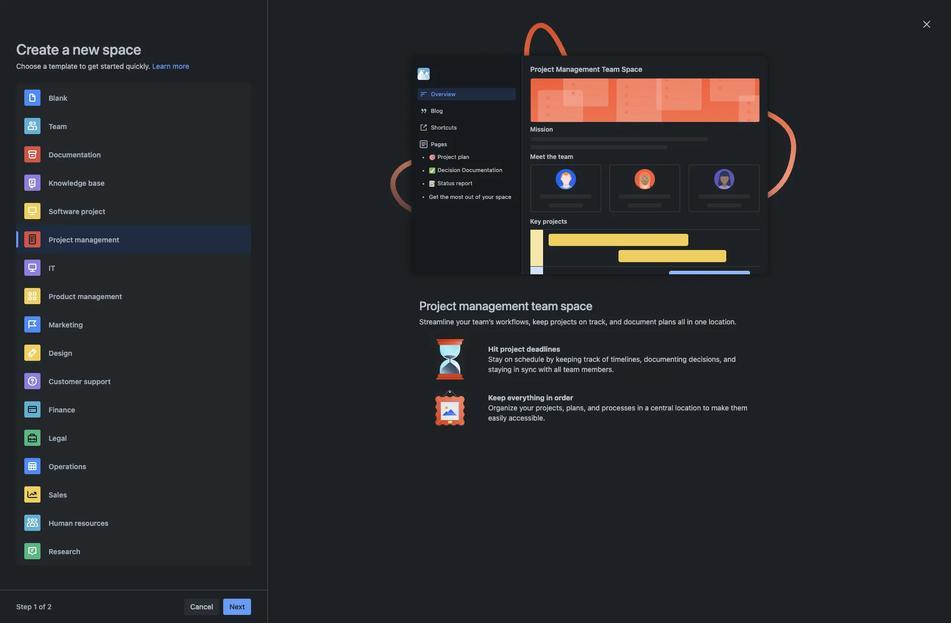 Task type: locate. For each thing, give the bounding box(es) containing it.
0 horizontal spatial \n
[[359, 444, 365, 452]]

my up using
[[440, 321, 450, 330]]

team
[[602, 65, 620, 73], [49, 122, 67, 130]]

project inside project management team space streamline your team's workflows, keep projects on track, and document plans all in one location.
[[420, 299, 457, 313]]

0 horizontal spatial will
[[345, 347, 356, 356]]

2 visited 1 minute ago from the left
[[540, 93, 593, 99]]

minutes right 10
[[426, 147, 447, 154]]

space left weekly
[[438, 78, 454, 85]]

my
[[417, 78, 425, 85], [558, 78, 566, 85], [440, 321, 450, 330], [440, 407, 450, 416]]

1 horizontal spatial most
[[450, 193, 464, 200]]

to left make
[[703, 404, 710, 412]]

to inside copy and paste this section for each week. type // to add a date win add a few things that went well this week needs input add some projects or efforts that need more input/help note focus add some areas you'll be focusing on next week \n focus \n notes enter any other thoughts or feelings about this past week important links add any key links tha
[[450, 423, 457, 432]]

2023 up using
[[415, 321, 432, 330]]

1 horizontal spatial be
[[619, 433, 627, 442]]

overview up visited 15 minutes ago
[[558, 125, 590, 133]]

1 vertical spatial documentation
[[462, 167, 503, 173]]

2023 inside get the most out of your team space october 20, 2023
[[415, 235, 432, 244]]

0 horizontal spatial them
[[615, 337, 631, 346]]

get inside create a new space dialog
[[429, 193, 439, 200]]

key
[[331, 454, 342, 462]]

whiteboards
[[693, 155, 741, 165]]

1 vertical spatial will
[[345, 347, 356, 356]]

2 october 20, 2023 button from the top
[[374, 321, 432, 331]]

1 vertical spatial list
[[419, 347, 430, 356]]

1 horizontal spatial some
[[340, 433, 358, 442]]

document
[[624, 317, 657, 326]]

the left the loo
[[312, 368, 322, 376]]

quickly.
[[126, 62, 150, 70]]

2 vertical spatial or
[[501, 444, 507, 452]]

1 vertical spatial them
[[731, 404, 748, 412]]

1 vertical spatial add
[[459, 423, 471, 432]]

most inside create a new space dialog
[[450, 193, 464, 200]]

0 horizontal spatial documentation
[[49, 150, 101, 159]]

0 horizontal spatial overview
[[133, 49, 164, 58]]

section
[[351, 423, 375, 432]]

1 vertical spatial focus
[[367, 444, 386, 452]]

:notepad_spiral: image
[[540, 71, 552, 83]]

team inside 'button'
[[49, 122, 67, 130]]

:sunglasses: image
[[257, 126, 270, 138], [257, 126, 270, 138]]

0 horizontal spatial robinson
[[431, 133, 456, 140]]

1 vertical spatial it
[[496, 271, 500, 280]]

focus down few
[[523, 433, 543, 442]]

1 vertical spatial october
[[374, 321, 401, 330]]

team up welcoming
[[506, 261, 522, 270]]

1 items from the left
[[577, 357, 595, 366]]

get inside get the most out of your team space october 20, 2023
[[294, 223, 307, 232]]

add down fy19)
[[597, 357, 610, 366]]

1 horizontal spatial out
[[465, 193, 474, 200]]

and right decisions,
[[724, 355, 736, 364]]

any
[[437, 444, 448, 452], [318, 454, 329, 462]]

week up links
[[340, 444, 357, 452]]

create for new
[[16, 41, 59, 58]]

get for team
[[294, 223, 307, 232]]

helps
[[622, 251, 640, 260]]

1 horizontal spatial new
[[782, 188, 795, 196]]

will left the see
[[489, 251, 500, 260]]

1 horizontal spatial robinson
[[572, 133, 597, 140]]

0 vertical spatial or
[[780, 168, 787, 176]]

banner
[[0, 0, 951, 28]]

on down the
[[368, 261, 376, 270]]

documentation button
[[16, 140, 251, 169]]

loo
[[324, 368, 334, 376]]

visited left 15
[[540, 147, 558, 154]]

started up pages
[[444, 125, 469, 133]]

legal button
[[16, 424, 251, 452]]

documentation down plan
[[462, 167, 503, 173]]

each inside copy and paste this section for each week. type // to add a date win add a few things that went well this week needs input add some projects or efforts that need more input/help note focus add some areas you'll be focusing on next week \n focus \n notes enter any other thoughts or feelings about this past week important links add any key links tha
[[387, 423, 403, 432]]

project inside hit project deadlines stay on schedule by keeping track of timelines, documenting decisions, and staying in sync with all team members.
[[500, 345, 525, 353]]

1 october from the top
[[374, 235, 401, 244]]

minute down "my first space"
[[564, 93, 582, 99]]

• up type
[[434, 407, 438, 416]]

0 vertical spatial project
[[81, 207, 105, 215]]

past
[[571, 444, 585, 452]]

1 20, from the top
[[403, 235, 413, 244]]

out down status report
[[465, 193, 474, 200]]

management
[[556, 65, 600, 73]]

:dart: image for decision documentation
[[429, 154, 435, 161]]

1 inside create a new space dialog
[[34, 603, 37, 611]]

0 horizontal spatial all
[[554, 365, 562, 374]]

• up using
[[434, 321, 438, 330]]

0 horizontal spatial each
[[387, 423, 403, 432]]

to left close
[[284, 368, 290, 376]]

project for software
[[81, 207, 105, 215]]

first inside template - weekly status report my first space
[[426, 78, 437, 85]]

0 vertical spatial •
[[434, 321, 438, 330]]

visit
[[551, 251, 564, 260]]

1 horizontal spatial will
[[489, 251, 500, 260]]

0 vertical spatial october 20, 2023 button
[[374, 234, 432, 245]]

project inside 'button'
[[81, 207, 105, 215]]

2 robinson from the left
[[572, 133, 597, 140]]

0 vertical spatial list
[[346, 337, 357, 346]]

october up participants
[[374, 321, 401, 330]]

projects inside project management team space streamline your team's workflows, keep projects on track, and document plans all in one location.
[[551, 317, 577, 326]]

0 horizontal spatial be
[[357, 347, 366, 356]]

on inside project management team space streamline your team's workflows, keep projects on track, and document plans all in one location.
[[579, 317, 587, 326]]

space down announcements
[[408, 223, 431, 232]]

2 - from the left
[[591, 70, 594, 78]]

get
[[429, 193, 439, 200], [294, 223, 307, 232]]

on
[[368, 261, 376, 270], [579, 317, 587, 326], [505, 355, 513, 364], [314, 444, 322, 452]]

some up "past"
[[560, 433, 578, 442]]

1 horizontal spatial that
[[566, 423, 579, 432]]

1 horizontal spatial template
[[558, 70, 589, 78]]

well
[[599, 423, 611, 432]]

of up the
[[359, 223, 367, 232]]

visited down :notepad_spiral: icon
[[540, 93, 558, 99]]

notes
[[413, 357, 432, 366], [396, 444, 416, 452]]

more
[[693, 168, 710, 176]]

that
[[566, 423, 579, 432], [421, 433, 434, 442]]

sales button
[[16, 481, 251, 509]]

1 vertical spatial 20,
[[403, 321, 413, 330]]

starred link
[[111, 81, 233, 99]]

my right :notepad_spiral: icon
[[558, 78, 566, 85]]

team inside hit project deadlines stay on schedule by keeping track of timelines, documenting decisions, and staying in sync with all team members.
[[563, 365, 580, 374]]

- for weekly
[[450, 70, 453, 78]]

each inside date  participants list meeting participants using their @ mention names @ mention a person to add them as an attendee and they will be notified.  goals list goals for this meeting (e.g., set design priorities for fy19) discussion topics time item presenter notes add notes for each discussion topic  action items add action items to close the loo
[[480, 357, 496, 366]]

learn more link
[[152, 61, 189, 71]]

that left went
[[566, 423, 579, 432]]

1 horizontal spatial more
[[454, 433, 470, 442]]

team up keep
[[532, 299, 558, 313]]

and up topics
[[315, 347, 327, 356]]

new
[[73, 41, 99, 58], [782, 188, 795, 196]]

1 horizontal spatial add
[[600, 337, 613, 346]]

what down so
[[603, 271, 619, 280]]

1 horizontal spatial report
[[505, 70, 526, 78]]

1 vertical spatial notes
[[449, 357, 467, 366]]

started right get
[[101, 62, 124, 70]]

items down 'an'
[[634, 357, 652, 366]]

first up need
[[452, 407, 464, 416]]

2 horizontal spatial or
[[780, 168, 787, 176]]

:white_check_mark: image
[[429, 168, 435, 174], [429, 168, 435, 174]]

meeting up notified.
[[359, 337, 386, 346]]

new inside create a new space choose a template to get started quickly. learn more
[[73, 41, 99, 58]]

project inside project management button
[[49, 235, 73, 244]]

your right the gives
[[367, 271, 382, 280]]

greg robinson link for 15
[[558, 133, 597, 140]]

1 vertical spatial overview
[[431, 91, 456, 97]]

in inside enable in settings link
[[723, 209, 729, 218]]

one
[[695, 317, 707, 326]]

1 - from the left
[[450, 70, 453, 78]]

0 horizontal spatial started
[[101, 62, 124, 70]]

the
[[366, 251, 379, 260]]

they up topics
[[329, 347, 343, 356]]

1 horizontal spatial mention
[[533, 337, 560, 346]]

this
[[332, 271, 346, 280]]

items down priorities
[[577, 357, 595, 366]]

blogs,
[[789, 168, 809, 176]]

1 horizontal spatial them
[[731, 404, 748, 412]]

legal
[[49, 434, 67, 442]]

2 vertical spatial projects
[[360, 433, 386, 442]]

project down base
[[81, 207, 105, 215]]

- left weekly
[[450, 70, 453, 78]]

base
[[88, 178, 105, 187]]

space inside create a new space choose a template to get started quickly. learn more
[[102, 41, 141, 58]]

enable in settings
[[699, 209, 758, 218]]

2 greg robinson link from the left
[[558, 133, 597, 140]]

report down decision documentation
[[456, 180, 473, 186]]

get the most out of your space
[[429, 193, 512, 200]]

hit project deadlines stay on schedule by keeping track of timelines, documenting decisions, and staying in sync with all team members.
[[488, 345, 736, 374]]

mission
[[530, 126, 553, 133]]

about down things
[[537, 444, 556, 452]]

visited down up
[[257, 93, 276, 99]]

new down teams
[[782, 188, 795, 196]]

1 for my first space link under management
[[560, 93, 562, 99]]

and inside hit project deadlines stay on schedule by keeping track of timelines, documenting decisions, and staying in sync with all team members.
[[724, 355, 736, 364]]

all inside hit project deadlines stay on schedule by keeping track of timelines, documenting decisions, and staying in sync with all team members.
[[554, 365, 562, 374]]

2 minute from the left
[[564, 93, 582, 99]]

some inside create a stellar overview the overview is the first page visitors will see when they visit your space, so it helps to include some information on what the space is about and what your team is working on. overview.svg add a header image. this gives your overview visual appeal and makes it welcoming for visitors. explain what the space is for. start
[[309, 261, 327, 270]]

in inside the getting started in confluence greg robinson
[[470, 125, 477, 133]]

week
[[627, 423, 644, 432], [340, 444, 357, 452], [587, 444, 604, 452]]

so
[[606, 251, 614, 260]]

meeting up 'staying'
[[477, 347, 503, 356]]

available
[[757, 155, 791, 165]]

organize
[[693, 188, 721, 196]]

1 horizontal spatial all
[[678, 317, 685, 326]]

or inside whiteboards are available in beta more freeform than pages or blogs, whiteboards empower teams to organize and brainstorm in new ways.
[[780, 168, 787, 176]]

10
[[418, 147, 425, 154]]

visited 15 minutes ago
[[540, 147, 600, 154]]

project management team space
[[530, 65, 643, 73]]

1 2023 from the top
[[415, 235, 432, 244]]

1 vertical spatial most
[[324, 223, 343, 232]]

create inside create a new space choose a template to get started quickly. learn more
[[16, 41, 59, 58]]

they up working
[[535, 251, 549, 260]]

group
[[111, 45, 233, 136]]

2 horizontal spatial 1
[[560, 93, 562, 99]]

management up team's
[[459, 299, 529, 313]]

0 horizontal spatial minute
[[423, 93, 441, 99]]

october 20, 2023 button up participants
[[374, 321, 432, 331]]

for right section
[[376, 423, 386, 432]]

1 horizontal spatial project
[[500, 345, 525, 353]]

project for project management team space
[[530, 65, 554, 73]]

- inside template - weekly status report my first space
[[450, 70, 453, 78]]

in up 'projects,'
[[547, 393, 553, 402]]

needs
[[284, 433, 305, 442]]

a right choose
[[43, 62, 47, 70]]

0 horizontal spatial greg
[[417, 133, 430, 140]]

in right processes
[[637, 404, 643, 412]]

minutes for 15
[[567, 147, 588, 154]]

template inside template - weekly status report my first space
[[417, 70, 448, 78]]

them inside date  participants list meeting participants using their @ mention names @ mention a person to add them as an attendee and they will be notified.  goals list goals for this meeting (e.g., set design priorities for fy19) discussion topics time item presenter notes add notes for each discussion topic  action items add action items to close the loo
[[615, 337, 631, 346]]

0 horizontal spatial add
[[459, 423, 471, 432]]

by
[[546, 355, 554, 364]]

2 mention from the left
[[533, 337, 560, 346]]

1 vertical spatial •
[[434, 407, 438, 416]]

robinson inside the getting started in confluence greg robinson
[[431, 133, 456, 140]]

project for project management
[[49, 235, 73, 244]]

1 up getting
[[418, 93, 421, 99]]

create for stellar
[[284, 251, 306, 260]]

documentation up knowledge base
[[49, 150, 101, 159]]

1 greg robinson link from the left
[[417, 133, 456, 140]]

1 minute from the left
[[423, 93, 441, 99]]

visited 1 minute ago up 'blog'
[[399, 93, 452, 99]]

they inside date  participants list meeting participants using their @ mention names @ mention a person to add them as an attendee and they will be notified.  goals list goals for this meeting (e.g., set design priorities for fy19) discussion topics time item presenter notes add notes for each discussion topic  action items add action items to close the loo
[[329, 347, 343, 356]]

with
[[539, 365, 552, 374]]

0 horizontal spatial get
[[294, 223, 307, 232]]

:sunflower: image
[[540, 126, 552, 138], [540, 126, 552, 138]]

of up members.
[[602, 355, 609, 364]]

1 horizontal spatial visited 1 minute ago
[[540, 93, 593, 99]]

1 vertical spatial project
[[500, 345, 525, 353]]

management right product
[[78, 292, 122, 301]]

1 horizontal spatial minute
[[564, 93, 582, 99]]

0 horizontal spatial out
[[345, 223, 357, 232]]

human resources
[[49, 519, 109, 527]]

2 items from the left
[[634, 357, 652, 366]]

any down need
[[437, 444, 448, 452]]

key
[[530, 218, 541, 225]]

this left hit
[[463, 347, 475, 356]]

Search field
[[759, 6, 860, 22]]

0 vertical spatial overview
[[133, 49, 164, 58]]

2 vertical spatial overview
[[558, 125, 590, 133]]

space down decision documentation
[[496, 193, 512, 200]]

be inside date  participants list meeting participants using their @ mention names @ mention a person to add them as an attendee and they will be notified.  goals list goals for this meeting (e.g., set design priorities for fy19) discussion topics time item presenter notes add notes for each discussion topic  action items add action items to close the loo
[[357, 347, 366, 356]]

learn
[[152, 62, 171, 70]]

1 horizontal spatial started
[[444, 125, 469, 133]]

visited 1 minute ago for :notepad_spiral: icon
[[540, 93, 593, 99]]

out inside get the most out of your team space october 20, 2023
[[345, 223, 357, 232]]

0 horizontal spatial template
[[417, 70, 448, 78]]

:dart: image
[[399, 71, 411, 83], [429, 154, 435, 161], [429, 154, 435, 161]]

decision documentation
[[438, 167, 503, 173]]

2 minutes from the left
[[567, 147, 588, 154]]

customer support
[[49, 377, 111, 386]]

space up track,
[[561, 299, 593, 313]]

most inside get the most out of your team space october 20, 2023
[[324, 223, 343, 232]]

minute
[[423, 93, 441, 99], [564, 93, 582, 99]]

add down focusing
[[303, 454, 316, 462]]

1 robinson from the left
[[431, 133, 456, 140]]

in inside hit project deadlines stay on schedule by keeping track of timelines, documenting decisions, and staying in sync with all team members.
[[514, 365, 520, 374]]

create inside create a stellar overview the overview is the first page visitors will see when they visit your space, so it helps to include some information on what the space is about and what your team is working on. overview.svg add a header image. this gives your overview visual appeal and makes it welcoming for visitors. explain what the space is for. start
[[284, 251, 306, 260]]

1 template from the left
[[417, 70, 448, 78]]

template for template - meeting notes
[[558, 70, 589, 78]]

space up visual
[[409, 261, 428, 270]]

discover
[[249, 176, 280, 184]]

input
[[307, 433, 323, 442]]

1 vertical spatial all
[[554, 365, 562, 374]]

knowledge base button
[[16, 169, 251, 197]]

that up enter
[[421, 433, 434, 442]]

1 @ from the left
[[465, 337, 471, 346]]

to inside whiteboards are available in beta more freeform than pages or blogs, whiteboards empower teams to organize and brainstorm in new ways.
[[789, 178, 796, 186]]

discover what's happening
[[249, 176, 344, 184]]

1 greg from the left
[[417, 133, 430, 140]]

it
[[616, 251, 620, 260], [496, 271, 500, 280]]

plan
[[458, 153, 469, 160]]

and up "input" at the left of the page
[[303, 423, 315, 432]]

2023
[[415, 235, 432, 244], [415, 321, 432, 330]]

0 vertical spatial more
[[173, 62, 189, 70]]

of
[[475, 193, 481, 200], [359, 223, 367, 232], [602, 355, 609, 364], [39, 603, 46, 611]]

1 october 20, 2023 button from the top
[[374, 234, 432, 245]]

1 minutes from the left
[[426, 147, 447, 154]]

staying
[[488, 365, 512, 374]]

out inside create a new space dialog
[[465, 193, 474, 200]]

project plan
[[438, 153, 469, 160]]

on inside hit project deadlines stay on schedule by keeping track of timelines, documenting decisions, and staying in sync with all team members.
[[505, 355, 513, 364]]

• my first space
[[434, 407, 486, 416]]

all right plans
[[678, 317, 685, 326]]

about up appeal at the top left
[[437, 261, 456, 270]]

freeform
[[712, 168, 740, 176]]

get down following
[[294, 223, 307, 232]]

1 vertical spatial team
[[49, 122, 67, 130]]

1 horizontal spatial overview
[[431, 91, 456, 97]]

1 horizontal spatial meeting
[[477, 347, 503, 356]]

team down announcements
[[387, 223, 406, 232]]

2 template from the left
[[558, 70, 589, 78]]

product management
[[49, 292, 122, 301]]

1 horizontal spatial 1
[[418, 93, 421, 99]]

0 horizontal spatial some
[[309, 261, 327, 270]]

team down greg robinson
[[558, 153, 573, 161]]

1 horizontal spatial create
[[284, 251, 306, 260]]

to right helps
[[641, 251, 648, 260]]

what's
[[282, 176, 307, 184]]

copy and paste this section for each week. type // to add a date win add a few things that went well this week needs input add some projects or efforts that need more input/help note focus add some areas you'll be focusing on next week \n focus \n notes enter any other thoughts or feelings about this past week important links add any key links tha
[[284, 423, 644, 462]]

october inside get the most out of your team space october 20, 2023
[[374, 235, 401, 244]]

for inside create a stellar overview the overview is the first page visitors will see when they visit your space, so it helps to include some information on what the space is about and what your team is working on. overview.svg add a header image. this gives your overview visual appeal and makes it welcoming for visitors. explain what the space is for. start
[[539, 271, 548, 280]]

space inside project management team space streamline your team's workflows, keep projects on track, and document plans all in one location.
[[561, 299, 593, 313]]

20, inside get the most out of your team space october 20, 2023
[[403, 235, 413, 244]]

1 horizontal spatial @
[[525, 337, 531, 346]]

1 vertical spatial meeting
[[477, 347, 503, 356]]

0 horizontal spatial project
[[81, 207, 105, 215]]

0 horizontal spatial @
[[465, 337, 471, 346]]

0 vertical spatial documentation
[[49, 150, 101, 159]]

them right make
[[731, 404, 748, 412]]

overview link
[[111, 45, 233, 63]]

will inside date  participants list meeting participants using their @ mention names @ mention a person to add them as an attendee and they will be notified.  goals list goals for this meeting (e.g., set design priorities for fy19) discussion topics time item presenter notes add notes for each discussion topic  action items add action items to close the loo
[[345, 347, 356, 356]]

project for hit
[[500, 345, 525, 353]]

working
[[532, 261, 557, 270]]

be up item
[[357, 347, 366, 356]]

when
[[515, 251, 533, 260]]

out for space
[[465, 193, 474, 200]]

add
[[615, 261, 628, 270], [434, 357, 447, 366], [597, 357, 610, 366], [510, 423, 523, 432], [325, 433, 338, 442], [545, 433, 558, 442], [303, 454, 316, 462]]

copy
[[284, 423, 301, 432]]

1 horizontal spatial greg robinson link
[[558, 133, 597, 140]]

on down "input" at the left of the page
[[314, 444, 322, 452]]

and inside keep everything in order organize your projects, plans, and processes in a central location to make them easily accessible.
[[588, 404, 600, 412]]

0 vertical spatial 20,
[[403, 235, 413, 244]]

1 right step
[[34, 603, 37, 611]]

management inside project management team space streamline your team's workflows, keep projects on track, and document plans all in one location.
[[459, 299, 529, 313]]

0 horizontal spatial any
[[318, 454, 329, 462]]

software
[[49, 207, 79, 215]]

1 visited 1 minute ago from the left
[[399, 93, 452, 99]]

0 horizontal spatial -
[[450, 70, 453, 78]]

priorities
[[560, 347, 589, 356]]

what down the
[[378, 261, 394, 270]]

marketing button
[[16, 310, 251, 339]]

group containing overview
[[111, 45, 233, 136]]

list
[[346, 337, 357, 346], [419, 347, 430, 356]]

to inside create a stellar overview the overview is the first page visitors will see when they visit your space, so it helps to include some information on what the space is about and what your team is working on. overview.svg add a header image. this gives your overview visual appeal and makes it welcoming for visitors. explain what the space is for. start
[[641, 251, 648, 260]]

new up get
[[73, 41, 99, 58]]

my first space
[[558, 78, 595, 85]]

1 vertical spatial more
[[454, 433, 470, 442]]

1 horizontal spatial about
[[537, 444, 556, 452]]

0 vertical spatial started
[[101, 62, 124, 70]]

0 vertical spatial each
[[480, 357, 496, 366]]

more right learn
[[173, 62, 189, 70]]

documenting
[[644, 355, 687, 364]]

add
[[600, 337, 613, 346], [459, 423, 471, 432]]

the inside date  participants list meeting participants using their @ mention names @ mention a person to add them as an attendee and they will be notified.  goals list goals for this meeting (e.g., set design priorities for fy19) discussion topics time item presenter notes add notes for each discussion topic  action items add action items to close the loo
[[312, 368, 322, 376]]

0 horizontal spatial more
[[173, 62, 189, 70]]

blank
[[49, 93, 68, 102]]

your inside keep everything in order organize your projects, plans, and processes in a central location to make them easily accessible.
[[520, 404, 534, 412]]

2 • from the top
[[434, 407, 438, 416]]

documentation inside button
[[49, 150, 101, 159]]

1 vertical spatial started
[[444, 125, 469, 133]]

overview inside create a new space dialog
[[431, 91, 456, 97]]

management down the 'software project'
[[75, 235, 119, 244]]

starred
[[133, 86, 158, 94]]

0 horizontal spatial report
[[456, 180, 473, 186]]

team inside project management team space streamline your team's workflows, keep projects on track, and document plans all in one location.
[[532, 299, 558, 313]]

focus up tha
[[367, 444, 386, 452]]

:pencil: image
[[429, 181, 435, 187], [429, 181, 435, 187]]

names
[[501, 337, 523, 346]]

0 vertical spatial all
[[678, 317, 685, 326]]

your inside project management team space streamline your team's workflows, keep projects on track, and document plans all in one location.
[[456, 317, 471, 326]]

enter
[[418, 444, 435, 452]]

focus
[[523, 433, 543, 442], [367, 444, 386, 452]]

0 vertical spatial get
[[429, 193, 439, 200]]

0 vertical spatial team
[[602, 65, 620, 73]]

admin news
[[685, 68, 725, 77]]

links
[[284, 454, 301, 462]]

items
[[577, 357, 595, 366], [634, 357, 652, 366]]

new inside whiteboards are available in beta more freeform than pages or blogs, whiteboards empower teams to organize and brainstorm in new ways.
[[782, 188, 795, 196]]

for down their
[[452, 347, 461, 356]]

and inside date  participants list meeting participants using their @ mention names @ mention a person to add them as an attendee and they will be notified.  goals list goals for this meeting (e.g., set design priorities for fy19) discussion topics time item presenter notes add notes for each discussion topic  action items add action items to close the loo
[[315, 347, 327, 356]]

most down status report
[[450, 193, 464, 200]]

:wave: image
[[399, 126, 411, 138], [399, 126, 411, 138]]

first inside create a stellar overview the overview is the first page visitors will see when they visit your space, so it helps to include some information on what the space is about and what your team is working on. overview.svg add a header image. this gives your overview visual appeal and makes it welcoming for visitors. explain what the space is for. start
[[431, 251, 444, 260]]

visited
[[257, 93, 276, 99], [399, 93, 417, 99], [540, 93, 558, 99], [257, 147, 276, 154], [399, 147, 417, 154], [540, 147, 558, 154]]

1 vertical spatial any
[[318, 454, 329, 462]]

1 vertical spatial each
[[387, 423, 403, 432]]

started inside create a new space choose a template to get started quickly. learn more
[[101, 62, 124, 70]]

first down management
[[567, 78, 578, 85]]

project management team space streamline your team's workflows, keep projects on track, and document plans all in one location.
[[420, 299, 737, 326]]



Task type: describe. For each thing, give the bounding box(es) containing it.
report inside create a new space dialog
[[456, 180, 473, 186]]

blank button
[[16, 84, 251, 112]]

0 horizontal spatial that
[[421, 433, 434, 442]]

finance button
[[16, 395, 251, 424]]

:dart: image for 1 minute ago
[[399, 71, 411, 83]]

processes
[[602, 404, 636, 412]]

template - meeting notes
[[558, 70, 645, 78]]

the down get the most out of your team space october 20, 2023
[[396, 261, 407, 270]]

minutes for 10
[[426, 147, 447, 154]]

finance
[[49, 405, 75, 414]]

2 \n from the left
[[388, 444, 394, 452]]

will inside create a stellar overview the overview is the first page visitors will see when they visit your space, so it helps to include some information on what the space is about and what your team is working on. overview.svg add a header image. this gives your overview visual appeal and makes it welcoming for visitors. explain what the space is for. start
[[489, 251, 500, 260]]

team inside create a stellar overview the overview is the first page visitors will see when they visit your space, so it helps to include some information on what the space is about and what your team is working on. overview.svg add a header image. this gives your overview visual appeal and makes it welcoming for visitors. explain what the space is for. start
[[506, 261, 522, 270]]

management for project management team space streamline your team's workflows, keep projects on track, and document plans all in one location.
[[459, 299, 529, 313]]

this right well
[[613, 423, 625, 432]]

streamline
[[420, 317, 454, 326]]

0 vertical spatial projects
[[543, 218, 567, 225]]

discussion
[[498, 357, 532, 366]]

the down helps
[[620, 271, 631, 280]]

left
[[314, 45, 329, 53]]

and inside whiteboards are available in beta more freeform than pages or blogs, whiteboards empower teams to organize and brainstorm in new ways.
[[723, 188, 735, 196]]

product
[[49, 292, 76, 301]]

template
[[49, 62, 78, 70]]

1 horizontal spatial focus
[[523, 433, 543, 442]]

overview inside the overview link
[[133, 49, 164, 58]]

2 greg from the left
[[558, 133, 571, 140]]

and down page
[[458, 261, 470, 270]]

space inside template - weekly status report my first space
[[438, 78, 454, 85]]

1 mention from the left
[[473, 337, 499, 346]]

2 20, from the top
[[403, 321, 413, 330]]

1 for my first space link on top of 'blog'
[[418, 93, 421, 99]]

pages
[[431, 141, 447, 147]]

0 horizontal spatial what
[[378, 261, 394, 270]]

on inside create a stellar overview the overview is the first page visitors will see when they visit your space, so it helps to include some information on what the space is about and what your team is working on. overview.svg add a header image. this gives your overview visual appeal and makes it welcoming for visitors. explain what the space is for. start
[[368, 261, 376, 270]]

to right person
[[592, 337, 598, 346]]

minute for :dart: icon
[[423, 93, 441, 99]]

a up template
[[62, 41, 70, 58]]

0 horizontal spatial week
[[340, 444, 357, 452]]

my first space link up 'blog'
[[417, 78, 454, 86]]

workflows,
[[496, 317, 531, 326]]

your down decision documentation
[[482, 193, 494, 200]]

it
[[49, 264, 55, 272]]

overview right the
[[380, 251, 409, 260]]

add down things
[[545, 433, 558, 442]]

a left stellar
[[307, 251, 311, 260]]

more inside create a new space choose a template to get started quickly. learn more
[[173, 62, 189, 70]]

schedule
[[515, 355, 544, 364]]

2 2023 from the top
[[415, 321, 432, 330]]

to inside create a new space choose a template to get started quickly. learn more
[[79, 62, 86, 70]]

keep
[[533, 317, 549, 326]]

your inside get the most out of your team space october 20, 2023
[[369, 223, 385, 232]]

greg inside the getting started in confluence greg robinson
[[417, 133, 430, 140]]

the left 15
[[547, 153, 557, 161]]

this left "past"
[[557, 444, 569, 452]]

about inside create a stellar overview the overview is the first page visitors will see when they visit your space, so it helps to include some information on what the space is about and what your team is working on. overview.svg add a header image. this gives your overview visual appeal and makes it welcoming for visitors. explain what the space is for. start
[[437, 261, 456, 270]]

add inside create a stellar overview the overview is the first page visitors will see when they visit your space, so it helps to include some information on what the space is about and what your team is working on. overview.svg add a header image. this gives your overview visual appeal and makes it welcoming for visitors. explain what the space is for. start
[[615, 261, 628, 270]]

discussion
[[286, 357, 321, 366]]

operations
[[49, 462, 86, 471]]

input/help
[[472, 433, 505, 442]]

the inside get the most out of your team space october 20, 2023
[[309, 223, 322, 232]]

my up the //
[[440, 407, 450, 416]]

paste
[[317, 423, 335, 432]]

for left stay
[[469, 357, 478, 366]]

notes inside date  participants list meeting participants using their @ mention names @ mention a person to add them as an attendee and they will be notified.  goals list goals for this meeting (e.g., set design priorities for fy19) discussion topics time item presenter notes add notes for each discussion topic  action items add action items to close the loo
[[449, 357, 467, 366]]

a inside keep everything in order organize your projects, plans, and processes in a central location to make them easily accessible.
[[645, 404, 649, 412]]

be inside copy and paste this section for each week. type // to add a date win add a few things that went well this week needs input add some projects or efforts that need more input/help note focus add some areas you'll be focusing on next week \n focus \n notes enter any other thoughts or feelings about this past week important links add any key links tha
[[619, 433, 627, 442]]

a left the date
[[473, 423, 477, 432]]

get
[[88, 62, 99, 70]]

out for team
[[345, 223, 357, 232]]

1 horizontal spatial what
[[472, 261, 488, 270]]

in inside project management team space streamline your team's workflows, keep projects on track, and document plans all in one location.
[[687, 317, 693, 326]]

add inside copy and paste this section for each week. type // to add a date win add a few things that went well this week needs input add some projects or efforts that need more input/help note focus add some areas you'll be focusing on next week \n focus \n notes enter any other thoughts or feelings about this past week important links add any key links tha
[[459, 423, 471, 432]]

this right paste at left bottom
[[337, 423, 349, 432]]

you'll
[[599, 433, 617, 442]]

and left makes
[[459, 271, 471, 280]]

attendee
[[284, 347, 313, 356]]

1 horizontal spatial it
[[616, 251, 620, 260]]

close image
[[921, 18, 933, 30]]

my inside template - weekly status report my first space
[[417, 78, 425, 85]]

location.
[[709, 317, 737, 326]]

a down helps
[[630, 261, 634, 270]]

:dart: image
[[399, 71, 411, 83]]

ago up 'blog'
[[442, 93, 452, 99]]

recent link
[[111, 63, 233, 81]]

all inside project management team space streamline your team's workflows, keep projects on track, and document plans all in one location.
[[678, 317, 685, 326]]

:notepad_spiral: image
[[540, 71, 552, 83]]

started inside the getting started in confluence greg robinson
[[444, 125, 469, 133]]

your down the see
[[490, 261, 504, 270]]

and inside copy and paste this section for each week. type // to add a date win add a few things that went well this week needs input add some projects or efforts that need more input/help note focus add some areas you'll be focusing on next week \n focus \n notes enter any other thoughts or feelings about this past week important links add any key links tha
[[303, 423, 315, 432]]

space up date  participants list meeting participants using their @ mention names @ mention a person to add them as an attendee and they will be notified.  goals list goals for this meeting (e.g., set design priorities for fy19) discussion topics time item presenter notes add notes for each discussion topic  action items add action items to close the loo
[[466, 321, 486, 330]]

getting
[[417, 125, 442, 133]]

the down status
[[440, 193, 449, 200]]

in down teams
[[774, 188, 780, 196]]

space inside get the most out of your team space october 20, 2023
[[408, 223, 431, 232]]

overview left visual
[[383, 271, 412, 280]]

pick up where you left off
[[249, 45, 342, 53]]

global element
[[6, 0, 757, 28]]

create a new space dialog
[[0, 0, 951, 623]]

areas
[[580, 433, 597, 442]]

of inside hit project deadlines stay on schedule by keeping track of timelines, documenting decisions, and staying in sync with all team members.
[[602, 355, 609, 364]]

this inside date  participants list meeting participants using their @ mention names @ mention a person to add them as an attendee and they will be notified.  goals list goals for this meeting (e.g., set design priorities for fy19) discussion topics time item presenter notes add notes for each discussion topic  action items add action items to close the loo
[[463, 347, 475, 356]]

the up visual
[[419, 251, 429, 260]]

//
[[444, 423, 448, 432]]

visited 1 minute ago for :dart: icon
[[399, 93, 452, 99]]

visited down :dart: icon
[[399, 93, 417, 99]]

ago right pages
[[449, 147, 459, 154]]

2 horizontal spatial overview
[[558, 125, 590, 133]]

- for meeting
[[591, 70, 594, 78]]

most for team
[[324, 223, 343, 232]]

central
[[651, 404, 673, 412]]

overview.svg
[[571, 261, 613, 270]]

space down project management team space
[[580, 78, 595, 85]]

template for template - weekly status report my first space
[[417, 70, 448, 78]]

of left "2"
[[39, 603, 46, 611]]

hit
[[488, 345, 499, 353]]

0 horizontal spatial or
[[388, 433, 395, 442]]

add down goals on the left bottom of the page
[[434, 357, 447, 366]]

on inside copy and paste this section for each week. type // to add a date win add a few things that went well this week needs input add some projects or efforts that need more input/help note focus add some areas you'll be focusing on next week \n focus \n notes enter any other thoughts or feelings about this past week important links add any key links tha
[[314, 444, 322, 452]]

0 vertical spatial meeting
[[359, 337, 386, 346]]

more inside copy and paste this section for each week. type // to add a date win add a few things that went well this week needs input add some projects or efforts that need more input/help note focus add some areas you'll be focusing on next week \n focus \n notes enter any other thoughts or feelings about this past week important links add any key links tha
[[454, 433, 470, 442]]

project for project plan
[[438, 153, 457, 160]]

off
[[330, 45, 342, 53]]

everything
[[508, 393, 545, 402]]

2 horizontal spatial some
[[560, 433, 578, 442]]

using
[[428, 337, 446, 346]]

timelines,
[[611, 355, 642, 364]]

accessible.
[[509, 414, 545, 422]]

your up on.
[[566, 251, 581, 260]]

1 horizontal spatial team
[[602, 65, 620, 73]]

action
[[612, 357, 632, 366]]

space up the date
[[466, 407, 486, 416]]

report inside template - weekly status report my first space
[[505, 70, 526, 78]]

feelings
[[509, 444, 535, 452]]

customer
[[49, 377, 82, 386]]

1 horizontal spatial week
[[587, 444, 604, 452]]

knowledge
[[49, 178, 86, 187]]

project for project management team space streamline your team's workflows, keep projects on track, and document plans all in one location.
[[420, 299, 457, 313]]

ago down greg robinson
[[590, 147, 600, 154]]

start
[[304, 282, 320, 290]]

minute for :notepad_spiral: icon
[[564, 93, 582, 99]]

my first space link down management
[[558, 78, 595, 86]]

for left fy19)
[[591, 347, 600, 356]]

support
[[84, 377, 111, 386]]

2 horizontal spatial what
[[603, 271, 619, 280]]

for inside copy and paste this section for each week. type // to add a date win add a few things that went well this week needs input add some projects or efforts that need more input/help note focus add some areas you'll be focusing on next week \n focus \n notes enter any other thoughts or feelings about this past week important links add any key links tha
[[376, 423, 386, 432]]

notes inside date  participants list meeting participants using their @ mention names @ mention a person to add them as an attendee and they will be notified.  goals list goals for this meeting (e.g., set design priorities for fy19) discussion topics time item presenter notes add notes for each discussion topic  action items add action items to close the loo
[[413, 357, 432, 366]]

add inside date  participants list meeting participants using their @ mention names @ mention a person to add them as an attendee and they will be notified.  goals list goals for this meeting (e.g., set design priorities for fy19) discussion topics time item presenter notes add notes for each discussion topic  action items add action items to close the loo
[[600, 337, 613, 346]]

add up note at the right of page
[[510, 423, 523, 432]]

confluence
[[478, 125, 517, 133]]

0 vertical spatial that
[[566, 423, 579, 432]]

cancel button
[[184, 599, 219, 615]]

greg robinson link for 10
[[417, 133, 456, 140]]

time
[[345, 357, 361, 366]]

0 vertical spatial any
[[437, 444, 448, 452]]

explain
[[577, 271, 601, 280]]

and inside project management team space streamline your team's workflows, keep projects on track, and document plans all in one location.
[[610, 317, 622, 326]]

a down accessible.
[[524, 423, 528, 432]]

information
[[329, 261, 366, 270]]

1 • from the top
[[434, 321, 438, 330]]

template - weekly status report my first space
[[417, 70, 526, 85]]

happening
[[308, 176, 344, 184]]

about inside copy and paste this section for each week. type // to add a date win add a few things that went well this week needs input add some projects or efforts that need more input/help note focus add some areas you'll be focusing on next week \n focus \n notes enter any other thoughts or feelings about this past week important links add any key links tha
[[537, 444, 556, 452]]

appeal
[[435, 271, 457, 280]]

date
[[286, 337, 301, 346]]

most for space
[[450, 193, 464, 200]]

they inside create a stellar overview the overview is the first page visitors will see when they visit your space, so it helps to include some information on what the space is about and what your team is working on. overview.svg add a header image. this gives your overview visual appeal and makes it welcoming for visitors. explain what the space is for. start
[[535, 251, 549, 260]]

product management button
[[16, 282, 251, 310]]

management for project management
[[75, 235, 119, 244]]

links
[[344, 454, 359, 462]]

date
[[479, 423, 493, 432]]

recent
[[133, 67, 156, 76]]

blog
[[431, 107, 443, 114]]

of down decision documentation
[[475, 193, 481, 200]]

first up their
[[452, 321, 464, 330]]

deadlines
[[527, 345, 560, 353]]

gives
[[348, 271, 365, 280]]

2 @ from the left
[[525, 337, 531, 346]]

them inside keep everything in order organize your projects, plans, and processes in a central location to make them easily accessible.
[[731, 404, 748, 412]]

0 horizontal spatial list
[[346, 337, 357, 346]]

space down helps
[[633, 271, 652, 280]]

sales
[[49, 490, 67, 499]]

add up next
[[325, 433, 338, 442]]

2 october from the top
[[374, 321, 401, 330]]

1 \n from the left
[[359, 444, 365, 452]]

2 horizontal spatial week
[[627, 423, 644, 432]]

0 horizontal spatial it
[[496, 271, 500, 280]]

design
[[537, 347, 558, 356]]

1 horizontal spatial list
[[419, 347, 430, 356]]

than
[[742, 168, 756, 176]]

image.
[[308, 271, 330, 280]]

overview up information
[[335, 251, 364, 260]]

visited left 10
[[399, 147, 417, 154]]

keeping
[[556, 355, 582, 364]]

news
[[708, 68, 725, 77]]

topics
[[323, 357, 343, 366]]

where
[[275, 45, 297, 53]]

their
[[448, 337, 463, 346]]

step
[[16, 603, 32, 611]]

a inside date  participants list meeting participants using their @ mention names @ mention a person to add them as an attendee and they will be notified.  goals list goals for this meeting (e.g., set design priorities for fy19) discussion topics time item presenter notes add notes for each discussion topic  action items add action items to close the loo
[[562, 337, 566, 346]]

announcements button
[[355, 189, 430, 206]]

pages
[[758, 168, 778, 176]]

project management button
[[16, 225, 251, 254]]

of inside get the most out of your team space october 20, 2023
[[359, 223, 367, 232]]

notes inside copy and paste this section for each week. type // to add a date win add a few things that went well this week needs input add some projects or efforts that need more input/help note focus add some areas you'll be focusing on next week \n focus \n notes enter any other thoughts or feelings about this past week important links add any key links tha
[[396, 444, 416, 452]]

visited up discover
[[257, 147, 276, 154]]

makes
[[473, 271, 494, 280]]

key projects
[[530, 218, 567, 225]]

0 vertical spatial notes
[[626, 70, 645, 78]]

my first space link up their
[[440, 321, 486, 331]]

it button
[[16, 254, 251, 282]]

page
[[446, 251, 462, 260]]

to inside keep everything in order organize your projects, plans, and processes in a central location to make them easily accessible.
[[703, 404, 710, 412]]

0 horizontal spatial focus
[[367, 444, 386, 452]]

order
[[555, 393, 573, 402]]

following
[[266, 193, 296, 202]]

things
[[544, 423, 564, 432]]

beta
[[801, 155, 818, 165]]

projects inside copy and paste this section for each week. type // to add a date win add a few things that went well this week needs input add some projects or efforts that need more input/help note focus add some areas you'll be focusing on next week \n focus \n notes enter any other thoughts or feelings about this past week important links add any key links tha
[[360, 433, 386, 442]]

get for space
[[429, 193, 439, 200]]

my first space link up the //
[[440, 407, 486, 417]]

ago down "my first space"
[[583, 93, 593, 99]]

in up blogs,
[[793, 155, 799, 165]]

1 horizontal spatial documentation
[[462, 167, 503, 173]]

management for product management
[[78, 292, 122, 301]]

team inside get the most out of your team space october 20, 2023
[[387, 223, 406, 232]]

team button
[[16, 112, 251, 140]]



Task type: vqa. For each thing, say whether or not it's contained in the screenshot.
Collapse sidebar icon
no



